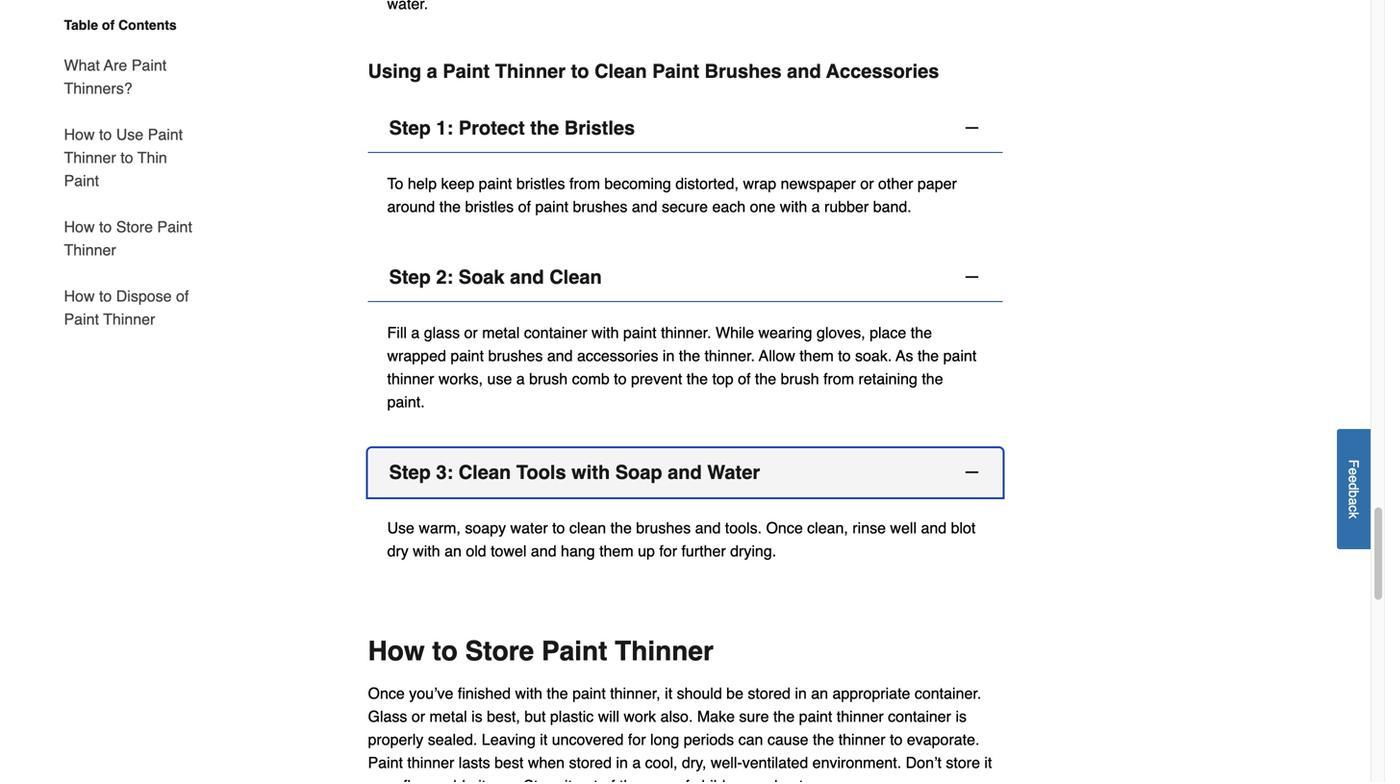 Task type: locate. For each thing, give the bounding box(es) containing it.
brush down allow
[[781, 370, 819, 388]]

1 vertical spatial once
[[368, 684, 405, 702]]

you've
[[409, 684, 454, 702]]

store up "finished" in the left of the page
[[465, 636, 534, 667]]

1 horizontal spatial or
[[464, 324, 478, 341]]

1 vertical spatial minus image
[[962, 463, 982, 482]]

or
[[860, 175, 874, 192], [464, 324, 478, 341], [412, 707, 425, 725]]

0 vertical spatial them
[[800, 347, 834, 365]]

0 horizontal spatial stored
[[569, 754, 612, 771]]

how
[[64, 126, 95, 143], [64, 218, 95, 236], [64, 287, 95, 305], [368, 636, 425, 667]]

1 vertical spatial metal
[[430, 707, 467, 725]]

1 horizontal spatial use
[[387, 519, 415, 537]]

1 vertical spatial from
[[824, 370, 854, 388]]

how inside the how to use paint thinner to thin paint
[[64, 126, 95, 143]]

0 horizontal spatial metal
[[430, 707, 467, 725]]

0 horizontal spatial for
[[628, 731, 646, 748]]

and inside once you've finished with the paint thinner, it should be stored in an appropriate container. glass or metal is best, but plastic will work also. make sure the paint thinner container is properly sealed. leaving it uncovered for long periods can cause the thinner to evaporate. paint thinner lasts best when stored in a cool, dry, well-ventilated environment. don't store it near flammable items. store it out of the way of children and pets.
[[752, 777, 778, 782]]

2 horizontal spatial or
[[860, 175, 874, 192]]

clean inside step 3: clean tools with soap and water "button"
[[459, 461, 511, 483]]

is
[[471, 707, 483, 725], [956, 707, 967, 725]]

tools
[[516, 461, 566, 483]]

3 step from the top
[[389, 461, 431, 483]]

an
[[444, 542, 462, 560], [811, 684, 828, 702]]

to inside how to dispose of paint thinner
[[99, 287, 112, 305]]

make
[[697, 707, 735, 725]]

thinner inside how to store paint thinner
[[64, 241, 116, 259]]

and right the soap
[[668, 461, 702, 483]]

dry,
[[682, 754, 706, 771]]

for
[[659, 542, 677, 560], [628, 731, 646, 748]]

with inside 'to help keep paint bristles from becoming distorted, wrap newspaper or other paper around the bristles of paint brushes and secure each one with a rubber band.'
[[780, 198, 807, 215]]

brushes down becoming
[[573, 198, 628, 215]]

2 vertical spatial step
[[389, 461, 431, 483]]

1 vertical spatial step
[[389, 266, 431, 288]]

how to store paint thinner inside table of contents element
[[64, 218, 192, 259]]

stored up sure
[[748, 684, 791, 702]]

for inside use warm, soapy water to clean the brushes and tools. once clean, rinse well and blot dry with an old towel and hang them up for further drying.
[[659, 542, 677, 560]]

0 horizontal spatial how to store paint thinner
[[64, 218, 192, 259]]

0 vertical spatial store
[[116, 218, 153, 236]]

how for how to store paint thinner link
[[64, 218, 95, 236]]

1 horizontal spatial stored
[[748, 684, 791, 702]]

how to use paint thinner to thin paint
[[64, 126, 183, 190]]

how to store paint thinner
[[64, 218, 192, 259], [368, 636, 714, 667]]

1 vertical spatial thinner.
[[705, 347, 755, 365]]

retaining
[[859, 370, 918, 388]]

and left blot
[[921, 519, 947, 537]]

the down 'keep'
[[439, 198, 461, 215]]

paint up cause
[[799, 707, 832, 725]]

once inside once you've finished with the paint thinner, it should be stored in an appropriate container. glass or metal is best, but plastic will work also. make sure the paint thinner container is properly sealed. leaving it uncovered for long periods can cause the thinner to evaporate. paint thinner lasts best when stored in a cool, dry, well-ventilated environment. don't store it near flammable items. store it out of the way of children and pets.
[[368, 684, 405, 702]]

with
[[780, 198, 807, 215], [592, 324, 619, 341], [572, 461, 610, 483], [413, 542, 440, 560], [515, 684, 542, 702]]

0 vertical spatial step
[[389, 117, 431, 139]]

1 vertical spatial use
[[387, 519, 415, 537]]

to left dispose
[[99, 287, 112, 305]]

0 horizontal spatial them
[[599, 542, 634, 560]]

minus image inside step 3: clean tools with soap and water "button"
[[962, 463, 982, 482]]

leaving
[[482, 731, 536, 748]]

are
[[104, 56, 127, 74]]

environment.
[[813, 754, 902, 771]]

from down 'gloves,'
[[824, 370, 854, 388]]

0 vertical spatial for
[[659, 542, 677, 560]]

and down water
[[531, 542, 557, 560]]

0 horizontal spatial use
[[116, 126, 144, 143]]

them inside fill a glass or metal container with paint thinner. while wearing gloves, place the wrapped paint brushes and accessories in the thinner. allow them to soak. as the paint thinner works, use a brush comb to prevent the top of the brush from retaining the paint.
[[800, 347, 834, 365]]

of right dispose
[[176, 287, 189, 305]]

1 horizontal spatial metal
[[482, 324, 520, 341]]

container up comb
[[524, 324, 587, 341]]

1 horizontal spatial them
[[800, 347, 834, 365]]

0 horizontal spatial from
[[569, 175, 600, 192]]

0 horizontal spatial brushes
[[488, 347, 543, 365]]

prevent
[[631, 370, 682, 388]]

paint right are
[[132, 56, 167, 74]]

as
[[896, 347, 913, 365]]

towel
[[491, 542, 527, 560]]

and inside "button"
[[668, 461, 702, 483]]

0 vertical spatial minus image
[[962, 267, 982, 287]]

from inside 'to help keep paint bristles from becoming distorted, wrap newspaper or other paper around the bristles of paint brushes and secure each one with a rubber band.'
[[569, 175, 600, 192]]

wrapped
[[387, 347, 446, 365]]

uncovered
[[552, 731, 624, 748]]

water
[[707, 461, 760, 483]]

2 step from the top
[[389, 266, 431, 288]]

0 vertical spatial how to store paint thinner
[[64, 218, 192, 259]]

flammable
[[403, 777, 474, 782]]

1 vertical spatial in
[[795, 684, 807, 702]]

paint up the plastic
[[572, 684, 606, 702]]

them for with
[[599, 542, 634, 560]]

store inside table of contents element
[[116, 218, 153, 236]]

an left old
[[444, 542, 462, 560]]

to down 'gloves,'
[[838, 347, 851, 365]]

how to store paint thinner up the but
[[368, 636, 714, 667]]

with down warm, on the left bottom of page
[[413, 542, 440, 560]]

step inside "button"
[[389, 461, 431, 483]]

0 vertical spatial brushes
[[573, 198, 628, 215]]

c
[[1346, 505, 1362, 512]]

of
[[102, 17, 115, 33], [518, 198, 531, 215], [176, 287, 189, 305], [738, 370, 751, 388], [602, 777, 615, 782], [677, 777, 690, 782]]

brushes up 'up'
[[636, 519, 691, 537]]

1 horizontal spatial an
[[811, 684, 828, 702]]

1 vertical spatial or
[[464, 324, 478, 341]]

or left other
[[860, 175, 874, 192]]

to down the thinners?
[[99, 126, 112, 143]]

use
[[116, 126, 144, 143], [387, 519, 415, 537]]

1 vertical spatial for
[[628, 731, 646, 748]]

step left 2:
[[389, 266, 431, 288]]

best
[[495, 754, 524, 771]]

0 vertical spatial metal
[[482, 324, 520, 341]]

paint down step 1: protect the bristles
[[535, 198, 569, 215]]

clean
[[569, 519, 606, 537]]

stored up out
[[569, 754, 612, 771]]

with up the but
[[515, 684, 542, 702]]

1 horizontal spatial brushes
[[573, 198, 628, 215]]

lasts
[[459, 754, 490, 771]]

appropriate
[[833, 684, 910, 702]]

once inside use warm, soapy water to clean the brushes and tools. once clean, rinse well and blot dry with an old towel and hang them up for further drying.
[[766, 519, 803, 537]]

and right brushes
[[787, 60, 821, 82]]

thinner up paint. at the bottom left of the page
[[387, 370, 434, 388]]

0 vertical spatial container
[[524, 324, 587, 341]]

0 horizontal spatial bristles
[[465, 198, 514, 215]]

up
[[638, 542, 655, 560]]

0 horizontal spatial in
[[616, 754, 628, 771]]

in up prevent
[[663, 347, 675, 365]]

1 vertical spatial clean
[[549, 266, 602, 288]]

2 horizontal spatial brushes
[[636, 519, 691, 537]]

minus image for step 3: clean tools with soap and water
[[962, 463, 982, 482]]

0 vertical spatial or
[[860, 175, 874, 192]]

thinner down dispose
[[103, 310, 155, 328]]

container inside once you've finished with the paint thinner, it should be stored in an appropriate container. glass or metal is best, but plastic will work also. make sure the paint thinner container is properly sealed. leaving it uncovered for long periods can cause the thinner to evaporate. paint thinner lasts best when stored in a cool, dry, well-ventilated environment. don't store it near flammable items. store it out of the way of children and pets.
[[888, 707, 951, 725]]

to up environment.
[[890, 731, 903, 748]]

keep
[[441, 175, 474, 192]]

thinner.
[[661, 324, 711, 341], [705, 347, 755, 365]]

thinner left "thin" on the top left of the page
[[64, 149, 116, 166]]

comb
[[572, 370, 610, 388]]

1 vertical spatial an
[[811, 684, 828, 702]]

in left cool,
[[616, 754, 628, 771]]

1 horizontal spatial in
[[663, 347, 675, 365]]

an inside once you've finished with the paint thinner, it should be stored in an appropriate container. glass or metal is best, but plastic will work also. make sure the paint thinner container is properly sealed. leaving it uncovered for long periods can cause the thinner to evaporate. paint thinner lasts best when stored in a cool, dry, well-ventilated environment. don't store it near flammable items. store it out of the way of children and pets.
[[811, 684, 828, 702]]

drying.
[[730, 542, 776, 560]]

help
[[408, 175, 437, 192]]

them down 'gloves,'
[[800, 347, 834, 365]]

rubber
[[824, 198, 869, 215]]

step left the 3:
[[389, 461, 431, 483]]

how inside how to dispose of paint thinner
[[64, 287, 95, 305]]

water
[[510, 519, 548, 537]]

0 horizontal spatial once
[[368, 684, 405, 702]]

2 minus image from the top
[[962, 463, 982, 482]]

with right one
[[780, 198, 807, 215]]

with inside fill a glass or metal container with paint thinner. while wearing gloves, place the wrapped paint brushes and accessories in the thinner. allow them to soak. as the paint thinner works, use a brush comb to prevent the top of the brush from retaining the paint.
[[592, 324, 619, 341]]

thinner inside the how to use paint thinner to thin paint
[[64, 149, 116, 166]]

for down "work"
[[628, 731, 646, 748]]

2 vertical spatial store
[[524, 777, 560, 782]]

in up cause
[[795, 684, 807, 702]]

paint up how to store paint thinner link
[[64, 172, 99, 190]]

2 vertical spatial or
[[412, 707, 425, 725]]

and down ventilated
[[752, 777, 778, 782]]

1 vertical spatial them
[[599, 542, 634, 560]]

around
[[387, 198, 435, 215]]

0 horizontal spatial container
[[524, 324, 587, 341]]

1 vertical spatial container
[[888, 707, 951, 725]]

a up k
[[1346, 498, 1362, 505]]

1 step from the top
[[389, 117, 431, 139]]

store down when at the left bottom of page
[[524, 777, 560, 782]]

2 vertical spatial brushes
[[636, 519, 691, 537]]

clean
[[595, 60, 647, 82], [549, 266, 602, 288], [459, 461, 511, 483]]

2 vertical spatial clean
[[459, 461, 511, 483]]

for right 'up'
[[659, 542, 677, 560]]

soak
[[459, 266, 505, 288]]

using
[[368, 60, 421, 82]]

stored
[[748, 684, 791, 702], [569, 754, 612, 771]]

0 vertical spatial from
[[569, 175, 600, 192]]

to up you've
[[432, 636, 458, 667]]

and up comb
[[547, 347, 573, 365]]

is down "finished" in the left of the page
[[471, 707, 483, 725]]

1 horizontal spatial for
[[659, 542, 677, 560]]

minus image for step 2: soak and clean
[[962, 267, 982, 287]]

metal up use
[[482, 324, 520, 341]]

should
[[677, 684, 722, 702]]

e up d
[[1346, 468, 1362, 475]]

of inside how to dispose of paint thinner
[[176, 287, 189, 305]]

paint right 'keep'
[[479, 175, 512, 192]]

once
[[766, 519, 803, 537], [368, 684, 405, 702]]

step
[[389, 117, 431, 139], [389, 266, 431, 288], [389, 461, 431, 483]]

to inside use warm, soapy water to clean the brushes and tools. once clean, rinse well and blot dry with an old towel and hang them up for further drying.
[[552, 519, 565, 537]]

to left clean
[[552, 519, 565, 537]]

thinner up how to dispose of paint thinner 'link'
[[64, 241, 116, 259]]

a down newspaper
[[812, 198, 820, 215]]

clean up accessories
[[549, 266, 602, 288]]

table of contents element
[[49, 15, 193, 331]]

0 vertical spatial clean
[[595, 60, 647, 82]]

from
[[569, 175, 600, 192], [824, 370, 854, 388]]

store down how to use paint thinner to thin paint link
[[116, 218, 153, 236]]

3:
[[436, 461, 453, 483]]

1 horizontal spatial once
[[766, 519, 803, 537]]

them
[[800, 347, 834, 365], [599, 542, 634, 560]]

step 1: protect the bristles button
[[368, 104, 1003, 153]]

what are paint thinners? link
[[64, 42, 193, 112]]

thinner
[[495, 60, 566, 82], [64, 149, 116, 166], [64, 241, 116, 259], [103, 310, 155, 328], [615, 636, 714, 667]]

periods
[[684, 731, 734, 748]]

0 vertical spatial once
[[766, 519, 803, 537]]

step inside button
[[389, 117, 431, 139]]

thinner. left while
[[661, 324, 711, 341]]

0 vertical spatial bristles
[[516, 175, 565, 192]]

step left 1:
[[389, 117, 431, 139]]

warm,
[[419, 519, 461, 537]]

old
[[466, 542, 486, 560]]

gloves,
[[817, 324, 865, 341]]

minus image inside step 2: soak and clean button
[[962, 267, 982, 287]]

and down becoming
[[632, 198, 658, 215]]

e up b
[[1346, 475, 1362, 483]]

0 horizontal spatial or
[[412, 707, 425, 725]]

how to store paint thinner up dispose
[[64, 218, 192, 259]]

1 vertical spatial stored
[[569, 754, 612, 771]]

1 vertical spatial how to store paint thinner
[[368, 636, 714, 667]]

or inside 'to help keep paint bristles from becoming distorted, wrap newspaper or other paper around the bristles of paint brushes and secure each one with a rubber band.'
[[860, 175, 874, 192]]

clean right the 3:
[[459, 461, 511, 483]]

container up evaporate.
[[888, 707, 951, 725]]

container.
[[915, 684, 981, 702]]

1 vertical spatial brushes
[[488, 347, 543, 365]]

with left the soap
[[572, 461, 610, 483]]

1 horizontal spatial how to store paint thinner
[[368, 636, 714, 667]]

paint
[[479, 175, 512, 192], [535, 198, 569, 215], [623, 324, 657, 341], [451, 347, 484, 365], [943, 347, 977, 365], [572, 684, 606, 702], [799, 707, 832, 725]]

paint up near
[[368, 754, 403, 771]]

step inside button
[[389, 266, 431, 288]]

1 vertical spatial bristles
[[465, 198, 514, 215]]

how left dispose
[[64, 287, 95, 305]]

bristles down 'keep'
[[465, 198, 514, 215]]

1 minus image from the top
[[962, 267, 982, 287]]

a right using
[[427, 60, 437, 82]]

them left 'up'
[[599, 542, 634, 560]]

paint down how to store paint thinner link
[[64, 310, 99, 328]]

the
[[530, 117, 559, 139], [439, 198, 461, 215], [911, 324, 932, 341], [679, 347, 700, 365], [918, 347, 939, 365], [687, 370, 708, 388], [755, 370, 776, 388], [922, 370, 943, 388], [610, 519, 632, 537], [547, 684, 568, 702], [773, 707, 795, 725], [813, 731, 834, 748], [619, 777, 641, 782]]

way
[[645, 777, 673, 782]]

metal up sealed.
[[430, 707, 467, 725]]

minus image
[[962, 267, 982, 287], [962, 463, 982, 482]]

to inside once you've finished with the paint thinner, it should be stored in an appropriate container. glass or metal is best, but plastic will work also. make sure the paint thinner container is properly sealed. leaving it uncovered for long periods can cause the thinner to evaporate. paint thinner lasts best when stored in a cool, dry, well-ventilated environment. don't store it near flammable items. store it out of the way of children and pets.
[[890, 731, 903, 748]]

0 vertical spatial use
[[116, 126, 144, 143]]

thinner. down while
[[705, 347, 755, 365]]

and inside 'to help keep paint bristles from becoming distorted, wrap newspaper or other paper around the bristles of paint brushes and secure each one with a rubber band.'
[[632, 198, 658, 215]]

ventilated
[[742, 754, 808, 771]]

0 horizontal spatial is
[[471, 707, 483, 725]]

1 horizontal spatial brush
[[781, 370, 819, 388]]

2 is from the left
[[956, 707, 967, 725]]

0 vertical spatial in
[[663, 347, 675, 365]]

the right clean
[[610, 519, 632, 537]]

the down allow
[[755, 370, 776, 388]]

0 horizontal spatial an
[[444, 542, 462, 560]]

use up "thin" on the top left of the page
[[116, 126, 144, 143]]

to
[[387, 175, 403, 192]]

with inside use warm, soapy water to clean the brushes and tools. once clean, rinse well and blot dry with an old towel and hang them up for further drying.
[[413, 542, 440, 560]]

0 vertical spatial an
[[444, 542, 462, 560]]

1 horizontal spatial container
[[888, 707, 951, 725]]

thin
[[137, 149, 167, 166]]

a right use
[[516, 370, 525, 388]]

thinner down appropriate at right
[[837, 707, 884, 725]]

clean up bristles
[[595, 60, 647, 82]]

2 horizontal spatial in
[[795, 684, 807, 702]]

paint inside once you've finished with the paint thinner, it should be stored in an appropriate container. glass or metal is best, but plastic will work also. make sure the paint thinner container is properly sealed. leaving it uncovered for long periods can cause the thinner to evaporate. paint thinner lasts best when stored in a cool, dry, well-ventilated environment. don't store it near flammable items. store it out of the way of children and pets.
[[368, 754, 403, 771]]

how to use paint thinner to thin paint link
[[64, 112, 193, 204]]

secure
[[662, 198, 708, 215]]

paint down "thin" on the top left of the page
[[157, 218, 192, 236]]

2 brush from the left
[[781, 370, 819, 388]]

1 horizontal spatial from
[[824, 370, 854, 388]]

items.
[[478, 777, 519, 782]]

paint right as
[[943, 347, 977, 365]]

near
[[368, 777, 399, 782]]

hang
[[561, 542, 595, 560]]

the inside button
[[530, 117, 559, 139]]

thinner inside how to dispose of paint thinner
[[103, 310, 155, 328]]

brushes
[[705, 60, 782, 82]]

an left appropriate at right
[[811, 684, 828, 702]]

step for step 2: soak and clean
[[389, 266, 431, 288]]

0 horizontal spatial brush
[[529, 370, 568, 388]]

them inside use warm, soapy water to clean the brushes and tools. once clean, rinse well and blot dry with an old towel and hang them up for further drying.
[[599, 542, 634, 560]]

clean inside step 2: soak and clean button
[[549, 266, 602, 288]]

1 vertical spatial store
[[465, 636, 534, 667]]

is down container. on the bottom right of the page
[[956, 707, 967, 725]]

1 horizontal spatial is
[[956, 707, 967, 725]]

it up when at the left bottom of page
[[540, 731, 548, 748]]

how for how to use paint thinner to thin paint link
[[64, 126, 95, 143]]

allow
[[759, 347, 795, 365]]



Task type: vqa. For each thing, say whether or not it's contained in the screenshot.
the leftmost Decorations
no



Task type: describe. For each thing, give the bounding box(es) containing it.
wearing
[[758, 324, 812, 341]]

thinner,
[[610, 684, 661, 702]]

step 2: soak and clean button
[[368, 253, 1003, 302]]

it right store
[[985, 754, 992, 771]]

to up bristles
[[571, 60, 589, 82]]

minus image
[[962, 118, 982, 138]]

or inside once you've finished with the paint thinner, it should be stored in an appropriate container. glass or metal is best, but plastic will work also. make sure the paint thinner container is properly sealed. leaving it uncovered for long periods can cause the thinner to evaporate. paint thinner lasts best when stored in a cool, dry, well-ventilated environment. don't store it near flammable items. store it out of the way of children and pets.
[[412, 707, 425, 725]]

while
[[716, 324, 754, 341]]

what
[[64, 56, 100, 74]]

the right as
[[918, 347, 939, 365]]

distorted,
[[676, 175, 739, 192]]

to down the how to use paint thinner to thin paint
[[99, 218, 112, 236]]

each
[[712, 198, 746, 215]]

becoming
[[604, 175, 671, 192]]

2 e from the top
[[1346, 475, 1362, 483]]

1 horizontal spatial bristles
[[516, 175, 565, 192]]

one
[[750, 198, 776, 215]]

thinner inside fill a glass or metal container with paint thinner. while wearing gloves, place the wrapped paint brushes and accessories in the thinner. allow them to soak. as the paint thinner works, use a brush comb to prevent the top of the brush from retaining the paint.
[[387, 370, 434, 388]]

store inside once you've finished with the paint thinner, it should be stored in an appropriate container. glass or metal is best, but plastic will work also. make sure the paint thinner container is properly sealed. leaving it uncovered for long periods can cause the thinner to evaporate. paint thinner lasts best when stored in a cool, dry, well-ventilated environment. don't store it near flammable items. store it out of the way of children and pets.
[[524, 777, 560, 782]]

bristles
[[564, 117, 635, 139]]

plastic
[[550, 707, 594, 725]]

for inside once you've finished with the paint thinner, it should be stored in an appropriate container. glass or metal is best, but plastic will work also. make sure the paint thinner container is properly sealed. leaving it uncovered for long periods can cause the thinner to evaporate. paint thinner lasts best when stored in a cool, dry, well-ventilated environment. don't store it near flammable items. store it out of the way of children and pets.
[[628, 731, 646, 748]]

f e e d b a c k button
[[1337, 429, 1371, 549]]

from inside fill a glass or metal container with paint thinner. while wearing gloves, place the wrapped paint brushes and accessories in the thinner. allow them to soak. as the paint thinner works, use a brush comb to prevent the top of the brush from retaining the paint.
[[824, 370, 854, 388]]

thinner up environment.
[[839, 731, 886, 748]]

long
[[650, 731, 679, 748]]

clean,
[[807, 519, 848, 537]]

use warm, soapy water to clean the brushes and tools. once clean, rinse well and blot dry with an old towel and hang them up for further drying.
[[387, 519, 976, 560]]

of right out
[[602, 777, 615, 782]]

the left top
[[687, 370, 708, 388]]

with inside "button"
[[572, 461, 610, 483]]

of inside fill a glass or metal container with paint thinner. while wearing gloves, place the wrapped paint brushes and accessories in the thinner. allow them to soak. as the paint thinner works, use a brush comb to prevent the top of the brush from retaining the paint.
[[738, 370, 751, 388]]

2:
[[436, 266, 453, 288]]

a inside 'to help keep paint bristles from becoming distorted, wrap newspaper or other paper around the bristles of paint brushes and secure each one with a rubber band.'
[[812, 198, 820, 215]]

f
[[1346, 459, 1362, 468]]

and inside fill a glass or metal container with paint thinner. while wearing gloves, place the wrapped paint brushes and accessories in the thinner. allow them to soak. as the paint thinner works, use a brush comb to prevent the top of the brush from retaining the paint.
[[547, 347, 573, 365]]

and up further
[[695, 519, 721, 537]]

further
[[682, 542, 726, 560]]

how for how to dispose of paint thinner 'link'
[[64, 287, 95, 305]]

of inside 'to help keep paint bristles from becoming distorted, wrap newspaper or other paper around the bristles of paint brushes and secure each one with a rubber band.'
[[518, 198, 531, 215]]

paint.
[[387, 393, 425, 411]]

cool,
[[645, 754, 678, 771]]

how up you've
[[368, 636, 425, 667]]

how to store paint thinner link
[[64, 204, 193, 273]]

to help keep paint bristles from becoming distorted, wrap newspaper or other paper around the bristles of paint brushes and secure each one with a rubber band.
[[387, 175, 957, 215]]

to left "thin" on the top left of the page
[[120, 149, 133, 166]]

can
[[738, 731, 763, 748]]

0 vertical spatial thinner.
[[661, 324, 711, 341]]

newspaper
[[781, 175, 856, 192]]

step for step 1: protect the bristles
[[389, 117, 431, 139]]

f e e d b a c k
[[1346, 459, 1362, 519]]

a inside once you've finished with the paint thinner, it should be stored in an appropriate container. glass or metal is best, but plastic will work also. make sure the paint thinner container is properly sealed. leaving it uncovered for long periods can cause the thinner to evaporate. paint thinner lasts best when stored in a cool, dry, well-ventilated environment. don't store it near flammable items. store it out of the way of children and pets.
[[632, 754, 641, 771]]

also.
[[660, 707, 693, 725]]

contents
[[118, 17, 177, 33]]

step 3: clean tools with soap and water button
[[368, 448, 1003, 497]]

paint up the plastic
[[542, 636, 607, 667]]

1 is from the left
[[471, 707, 483, 725]]

use inside use warm, soapy water to clean the brushes and tools. once clean, rinse well and blot dry with an old towel and hang them up for further drying.
[[387, 519, 415, 537]]

with inside once you've finished with the paint thinner, it should be stored in an appropriate container. glass or metal is best, but plastic will work also. make sure the paint thinner container is properly sealed. leaving it uncovered for long periods can cause the thinner to evaporate. paint thinner lasts best when stored in a cool, dry, well-ventilated environment. don't store it near flammable items. store it out of the way of children and pets.
[[515, 684, 542, 702]]

the inside use warm, soapy water to clean the brushes and tools. once clean, rinse well and blot dry with an old towel and hang them up for further drying.
[[610, 519, 632, 537]]

soap
[[615, 461, 662, 483]]

brushes inside fill a glass or metal container with paint thinner. while wearing gloves, place the wrapped paint brushes and accessories in the thinner. allow them to soak. as the paint thinner works, use a brush comb to prevent the top of the brush from retaining the paint.
[[488, 347, 543, 365]]

band.
[[873, 198, 912, 215]]

the up as
[[911, 324, 932, 341]]

it up also.
[[665, 684, 673, 702]]

of down dry,
[[677, 777, 690, 782]]

the right the retaining
[[922, 370, 943, 388]]

a inside button
[[1346, 498, 1362, 505]]

thinner up step 1: protect the bristles
[[495, 60, 566, 82]]

fill
[[387, 324, 407, 341]]

sure
[[739, 707, 769, 725]]

but
[[524, 707, 546, 725]]

properly
[[368, 731, 424, 748]]

dry
[[387, 542, 409, 560]]

a right "fill"
[[411, 324, 420, 341]]

well
[[890, 519, 917, 537]]

it left out
[[565, 777, 572, 782]]

thinners?
[[64, 79, 132, 97]]

1 brush from the left
[[529, 370, 568, 388]]

glass
[[424, 324, 460, 341]]

the left way at the bottom left
[[619, 777, 641, 782]]

0 vertical spatial stored
[[748, 684, 791, 702]]

accessories
[[577, 347, 658, 365]]

the right cause
[[813, 731, 834, 748]]

thinner up thinner,
[[615, 636, 714, 667]]

thinner up flammable
[[407, 754, 454, 771]]

2 vertical spatial in
[[616, 754, 628, 771]]

finished
[[458, 684, 511, 702]]

soapy
[[465, 519, 506, 537]]

out
[[577, 777, 598, 782]]

them for clean
[[800, 347, 834, 365]]

b
[[1346, 490, 1362, 498]]

sealed.
[[428, 731, 477, 748]]

and inside button
[[510, 266, 544, 288]]

tools.
[[725, 519, 762, 537]]

step for step 3: clean tools with soap and water
[[389, 461, 431, 483]]

paint inside how to dispose of paint thinner
[[64, 310, 99, 328]]

pets.
[[782, 777, 815, 782]]

fill a glass or metal container with paint thinner. while wearing gloves, place the wrapped paint brushes and accessories in the thinner. allow them to soak. as the paint thinner works, use a brush comb to prevent the top of the brush from retaining the paint.
[[387, 324, 977, 411]]

the up cause
[[773, 707, 795, 725]]

in inside fill a glass or metal container with paint thinner. while wearing gloves, place the wrapped paint brushes and accessories in the thinner. allow them to soak. as the paint thinner works, use a brush comb to prevent the top of the brush from retaining the paint.
[[663, 347, 675, 365]]

metal inside once you've finished with the paint thinner, it should be stored in an appropriate container. glass or metal is best, but plastic will work also. make sure the paint thinner container is properly sealed. leaving it uncovered for long periods can cause the thinner to evaporate. paint thinner lasts best when stored in a cool, dry, well-ventilated environment. don't store it near flammable items. store it out of the way of children and pets.
[[430, 707, 467, 725]]

brushes inside 'to help keep paint bristles from becoming distorted, wrap newspaper or other paper around the bristles of paint brushes and secure each one with a rubber band.'
[[573, 198, 628, 215]]

paint up "thin" on the top left of the page
[[148, 126, 183, 143]]

paint up works,
[[451, 347, 484, 365]]

brushes inside use warm, soapy water to clean the brushes and tools. once clean, rinse well and blot dry with an old towel and hang them up for further drying.
[[636, 519, 691, 537]]

how to dispose of paint thinner link
[[64, 273, 193, 331]]

paint inside what are paint thinners?
[[132, 56, 167, 74]]

will
[[598, 707, 619, 725]]

accessories
[[826, 60, 939, 82]]

cause
[[768, 731, 809, 748]]

place
[[870, 324, 906, 341]]

evaporate.
[[907, 731, 980, 748]]

of right table
[[102, 17, 115, 33]]

paint up 1:
[[443, 60, 490, 82]]

don't
[[906, 754, 942, 771]]

1 e from the top
[[1346, 468, 1362, 475]]

best,
[[487, 707, 520, 725]]

soak.
[[855, 347, 892, 365]]

paint up accessories
[[623, 324, 657, 341]]

blot
[[951, 519, 976, 537]]

to down accessories
[[614, 370, 627, 388]]

step 3: clean tools with soap and water
[[389, 461, 760, 483]]

table
[[64, 17, 98, 33]]

k
[[1346, 512, 1362, 519]]

glass
[[368, 707, 407, 725]]

children
[[694, 777, 748, 782]]

an inside use warm, soapy water to clean the brushes and tools. once clean, rinse well and blot dry with an old towel and hang them up for further drying.
[[444, 542, 462, 560]]

using a paint thinner to clean paint brushes and accessories
[[368, 60, 939, 82]]

paint up step 1: protect the bristles button
[[652, 60, 699, 82]]

how to dispose of paint thinner
[[64, 287, 189, 328]]

the inside 'to help keep paint bristles from becoming distorted, wrap newspaper or other paper around the bristles of paint brushes and secure each one with a rubber band.'
[[439, 198, 461, 215]]

the up the plastic
[[547, 684, 568, 702]]

protect
[[459, 117, 525, 139]]

table of contents
[[64, 17, 177, 33]]

metal inside fill a glass or metal container with paint thinner. while wearing gloves, place the wrapped paint brushes and accessories in the thinner. allow them to soak. as the paint thinner works, use a brush comb to prevent the top of the brush from retaining the paint.
[[482, 324, 520, 341]]

step 2: soak and clean
[[389, 266, 602, 288]]

container inside fill a glass or metal container with paint thinner. while wearing gloves, place the wrapped paint brushes and accessories in the thinner. allow them to soak. as the paint thinner works, use a brush comb to prevent the top of the brush from retaining the paint.
[[524, 324, 587, 341]]

use inside the how to use paint thinner to thin paint
[[116, 126, 144, 143]]

dispose
[[116, 287, 172, 305]]

or inside fill a glass or metal container with paint thinner. while wearing gloves, place the wrapped paint brushes and accessories in the thinner. allow them to soak. as the paint thinner works, use a brush comb to prevent the top of the brush from retaining the paint.
[[464, 324, 478, 341]]

the up prevent
[[679, 347, 700, 365]]

wrap
[[743, 175, 776, 192]]



